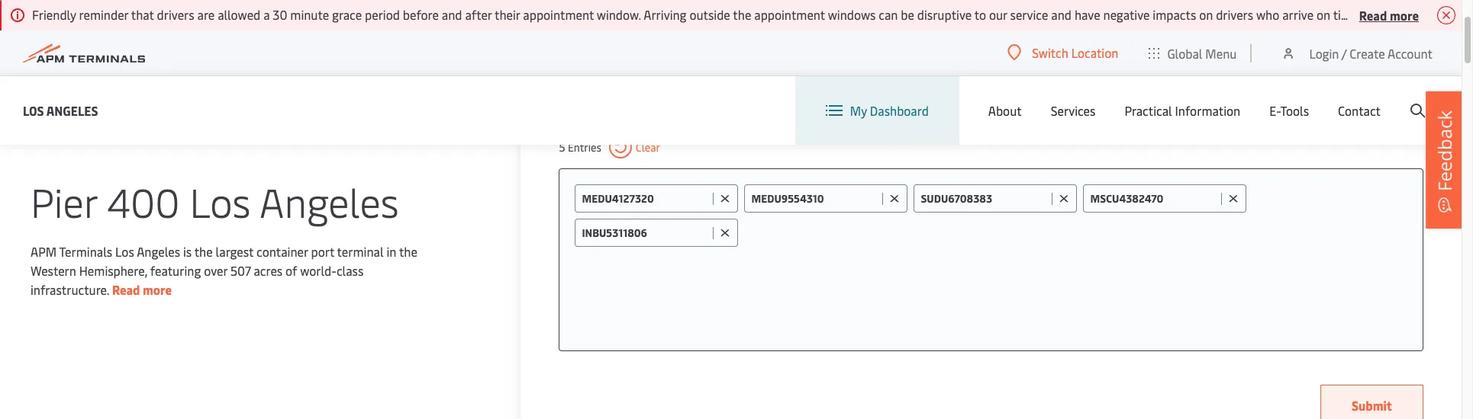 Task type: vqa. For each thing, say whether or not it's contained in the screenshot.
tags in the right of the page
yes



Task type: describe. For each thing, give the bounding box(es) containing it.
clear button
[[609, 136, 660, 159]]

0 horizontal spatial the
[[194, 243, 213, 260]]

30
[[273, 6, 287, 23]]

1 horizontal spatial and
[[614, 45, 649, 74]]

terminals
[[59, 243, 112, 260]]

or
[[684, 83, 695, 100]]

contact button
[[1338, 76, 1381, 145]]

drivers
[[1364, 6, 1402, 23]]

switch
[[1032, 44, 1069, 61]]

over
[[204, 262, 228, 279]]

class
[[337, 262, 364, 279]]

outside
[[690, 6, 730, 23]]

login / create account
[[1310, 45, 1433, 61]]

editable.
[[1001, 83, 1049, 100]]

port
[[311, 243, 334, 260]]

import
[[724, 45, 788, 74]]

enter
[[598, 83, 627, 100]]

grace
[[332, 6, 362, 23]]

be
[[901, 6, 915, 23]]

my
[[850, 102, 867, 119]]

2 that from the left
[[1405, 6, 1428, 23]]

my dashboard button
[[826, 76, 929, 145]]

time.
[[1334, 6, 1361, 23]]

location
[[1072, 44, 1119, 61]]

los inside 'link'
[[23, 102, 44, 119]]

about
[[989, 102, 1022, 119]]

switch location button
[[1008, 44, 1119, 61]]

pier
[[31, 174, 97, 228]]

a
[[264, 6, 270, 23]]

after
[[465, 6, 492, 23]]

507
[[230, 262, 251, 279]]

0 horizontal spatial are
[[197, 6, 215, 23]]

2 drivers from the left
[[1216, 6, 1254, 23]]

read more button
[[1360, 5, 1419, 24]]

have
[[1075, 6, 1101, 23]]

1 drivers from the left
[[157, 6, 194, 23]]

practical information button
[[1125, 76, 1241, 145]]

los angeles
[[23, 102, 98, 119]]

please
[[559, 83, 595, 100]]

the
[[915, 83, 936, 100]]

track and trace - import availability
[[559, 45, 893, 74]]

largest
[[216, 243, 254, 260]]

50
[[851, 83, 865, 100]]

lading
[[733, 83, 767, 100]]

arriving
[[644, 6, 687, 23]]

read more for read more link
[[112, 281, 172, 298]]

reminder
[[79, 6, 128, 23]]

1 arrive from the left
[[1283, 6, 1314, 23]]

apm
[[31, 243, 57, 260]]

entries
[[568, 140, 602, 155]]

(maximum
[[789, 83, 848, 100]]

friendly reminder that drivers are allowed a 30 minute grace period before and after their appointment window. arriving outside the appointment windows can be disruptive to our service and have negative impacts on drivers who arrive on time. drivers that arrive ou
[[32, 6, 1474, 23]]

of inside apm terminals los angeles is the largest container port terminal in the western hemisphere, featuring over 507 acres of world-class infrastructure.
[[286, 262, 297, 279]]

our
[[989, 6, 1008, 23]]

2 on from the left
[[1317, 6, 1331, 23]]

los angeles link
[[23, 101, 98, 120]]

e-
[[1270, 102, 1281, 119]]

0 vertical spatial container
[[630, 83, 681, 100]]

minute
[[290, 6, 329, 23]]

read more link
[[112, 281, 172, 298]]

track
[[559, 45, 608, 74]]

can
[[879, 6, 898, 23]]

my dashboard
[[850, 102, 929, 119]]

close alert image
[[1438, 6, 1456, 24]]

western
[[31, 262, 76, 279]]

dashboard
[[870, 102, 929, 119]]

pier 400 los angeles
[[31, 174, 399, 228]]

is
[[183, 243, 192, 260]]

menu
[[1206, 45, 1237, 61]]

period
[[365, 6, 400, 23]]

account
[[1388, 45, 1433, 61]]

read for read more link
[[112, 281, 140, 298]]

availability
[[793, 45, 893, 74]]

window.
[[597, 6, 641, 23]]

container inside apm terminals los angeles is the largest container port terminal in the western hemisphere, featuring over 507 acres of world-class infrastructure.
[[257, 243, 308, 260]]

who
[[1257, 6, 1280, 23]]

contact
[[1338, 102, 1381, 119]]

re-
[[985, 83, 1001, 100]]

allowed
[[218, 6, 261, 23]]



Task type: locate. For each thing, give the bounding box(es) containing it.
hemisphere,
[[79, 262, 147, 279]]

0 horizontal spatial appointment
[[523, 6, 594, 23]]

and up the enter
[[614, 45, 649, 74]]

to
[[975, 6, 986, 23]]

read inside button
[[1360, 6, 1387, 23]]

Type or paste your IDs here text field
[[745, 219, 1408, 247]]

2 horizontal spatial and
[[1052, 6, 1072, 23]]

services
[[1051, 102, 1096, 119]]

0 vertical spatial are
[[197, 6, 215, 23]]

create
[[1350, 45, 1385, 61]]

read down hemisphere,
[[112, 281, 140, 298]]

1 horizontal spatial appointment
[[754, 6, 825, 23]]

1 vertical spatial angeles
[[260, 174, 399, 228]]

in
[[387, 243, 397, 260]]

infrastructure.
[[31, 281, 109, 298]]

1 horizontal spatial that
[[1405, 6, 1428, 23]]

1 horizontal spatial read more
[[1360, 6, 1419, 23]]

angeles
[[46, 102, 98, 119], [260, 174, 399, 228], [137, 243, 180, 260]]

tools
[[1281, 102, 1309, 119]]

about button
[[989, 76, 1022, 145]]

1 horizontal spatial more
[[1390, 6, 1419, 23]]

Entered ID text field
[[582, 192, 710, 206], [752, 192, 879, 206], [921, 192, 1049, 206], [1091, 192, 1218, 206], [582, 226, 710, 240]]

container up acres
[[257, 243, 308, 260]]

1 horizontal spatial drivers
[[1216, 6, 1254, 23]]

on left time.
[[1317, 6, 1331, 23]]

practical information
[[1125, 102, 1241, 119]]

0 horizontal spatial that
[[131, 6, 154, 23]]

the right is
[[194, 243, 213, 260]]

0 horizontal spatial arrive
[[1283, 6, 1314, 23]]

1 vertical spatial container
[[257, 243, 308, 260]]

1 horizontal spatial the
[[399, 243, 418, 260]]

arrive right who
[[1283, 6, 1314, 23]]

terminal
[[337, 243, 384, 260]]

more up account
[[1390, 6, 1419, 23]]

on
[[1200, 6, 1213, 23], [1317, 6, 1331, 23]]

1 horizontal spatial container
[[630, 83, 681, 100]]

0 vertical spatial read
[[1360, 6, 1387, 23]]

read for read more button
[[1360, 6, 1387, 23]]

login / create account link
[[1281, 31, 1433, 76]]

drivers
[[157, 6, 194, 23], [1216, 6, 1254, 23]]

1 horizontal spatial arrive
[[1431, 6, 1462, 23]]

feedback
[[1432, 111, 1457, 192]]

2 horizontal spatial angeles
[[260, 174, 399, 228]]

0 horizontal spatial more
[[143, 281, 172, 298]]

service
[[1011, 6, 1049, 23]]

5
[[559, 140, 565, 155]]

appointment up the import
[[754, 6, 825, 23]]

that
[[131, 6, 154, 23], [1405, 6, 1428, 23]]

0 horizontal spatial los
[[23, 102, 44, 119]]

appointment right their on the left of the page
[[523, 6, 594, 23]]

2 horizontal spatial the
[[733, 6, 752, 23]]

are left re-
[[965, 83, 982, 100]]

on right impacts
[[1200, 6, 1213, 23]]

read more for read more button
[[1360, 6, 1419, 23]]

tags
[[938, 83, 962, 100]]

1 vertical spatial los
[[190, 174, 251, 228]]

0 vertical spatial read more
[[1360, 6, 1419, 23]]

global
[[1168, 45, 1203, 61]]

1 vertical spatial of
[[286, 262, 297, 279]]

bill
[[698, 83, 715, 100]]

the right in
[[399, 243, 418, 260]]

more down featuring
[[143, 281, 172, 298]]

0 vertical spatial of
[[718, 83, 730, 100]]

more for read more link
[[143, 281, 172, 298]]

e-tools
[[1270, 102, 1309, 119]]

angeles inside 'link'
[[46, 102, 98, 119]]

featuring
[[150, 262, 201, 279]]

1 horizontal spatial of
[[718, 83, 730, 100]]

global menu
[[1168, 45, 1237, 61]]

and
[[442, 6, 462, 23], [1052, 6, 1072, 23], [614, 45, 649, 74]]

of right acres
[[286, 262, 297, 279]]

2 appointment from the left
[[754, 6, 825, 23]]

more for read more button
[[1390, 6, 1419, 23]]

drivers left allowed
[[157, 6, 194, 23]]

read more down hemisphere,
[[112, 281, 172, 298]]

-
[[710, 45, 718, 74]]

of right the bill on the left top of the page
[[718, 83, 730, 100]]

container
[[630, 83, 681, 100], [257, 243, 308, 260]]

ids
[[770, 83, 786, 100]]

disruptive
[[918, 6, 972, 23]]

entries).
[[868, 83, 913, 100]]

1 vertical spatial read more
[[112, 281, 172, 298]]

1 horizontal spatial read
[[1360, 6, 1387, 23]]

0 vertical spatial angeles
[[46, 102, 98, 119]]

0 horizontal spatial read
[[112, 281, 140, 298]]

0 horizontal spatial drivers
[[157, 6, 194, 23]]

and left have
[[1052, 6, 1072, 23]]

1 on from the left
[[1200, 6, 1213, 23]]

/
[[1342, 45, 1347, 61]]

la secondary image
[[104, 266, 371, 420]]

0 horizontal spatial and
[[442, 6, 462, 23]]

apm terminals los angeles is the largest container port terminal in the western hemisphere, featuring over 507 acres of world-class infrastructure.
[[31, 243, 418, 298]]

angeles for apm terminals los angeles is the largest container port terminal in the western hemisphere, featuring over 507 acres of world-class infrastructure.
[[137, 243, 180, 260]]

their
[[495, 6, 520, 23]]

feedback button
[[1426, 91, 1464, 229]]

1 horizontal spatial on
[[1317, 6, 1331, 23]]

1 horizontal spatial angeles
[[137, 243, 180, 260]]

2 arrive from the left
[[1431, 6, 1462, 23]]

that right reminder
[[131, 6, 154, 23]]

1 vertical spatial read
[[112, 281, 140, 298]]

ou
[[1465, 6, 1474, 23]]

1 horizontal spatial los
[[115, 243, 134, 260]]

angeles inside apm terminals los angeles is the largest container port terminal in the western hemisphere, featuring over 507 acres of world-class infrastructure.
[[137, 243, 180, 260]]

the right outside
[[733, 6, 752, 23]]

los for 400
[[190, 174, 251, 228]]

2 vertical spatial los
[[115, 243, 134, 260]]

2 vertical spatial angeles
[[137, 243, 180, 260]]

clear
[[636, 140, 660, 155]]

submit button
[[1321, 386, 1424, 420]]

1 vertical spatial are
[[965, 83, 982, 100]]

more
[[1390, 6, 1419, 23], [143, 281, 172, 298]]

los inside apm terminals los angeles is the largest container port terminal in the western hemisphere, featuring over 507 acres of world-class infrastructure.
[[115, 243, 134, 260]]

los for terminals
[[115, 243, 134, 260]]

world-
[[300, 262, 337, 279]]

friendly
[[32, 6, 76, 23]]

information
[[1175, 102, 1241, 119]]

0 horizontal spatial angeles
[[46, 102, 98, 119]]

negative
[[1104, 6, 1150, 23]]

the
[[733, 6, 752, 23], [194, 243, 213, 260], [399, 243, 418, 260]]

0 vertical spatial more
[[1390, 6, 1419, 23]]

windows
[[828, 6, 876, 23]]

and left the after at the top
[[442, 6, 462, 23]]

e-tools button
[[1270, 76, 1309, 145]]

container left 'or' on the top left of the page
[[630, 83, 681, 100]]

trace
[[654, 45, 704, 74]]

of
[[718, 83, 730, 100], [286, 262, 297, 279]]

1 horizontal spatial are
[[965, 83, 982, 100]]

read more up login / create account
[[1360, 6, 1419, 23]]

0 vertical spatial los
[[23, 102, 44, 119]]

1 that from the left
[[131, 6, 154, 23]]

services button
[[1051, 76, 1096, 145]]

login
[[1310, 45, 1339, 61]]

drivers left who
[[1216, 6, 1254, 23]]

switch location
[[1032, 44, 1119, 61]]

angeles for pier 400 los angeles
[[260, 174, 399, 228]]

400
[[107, 174, 180, 228]]

1 appointment from the left
[[523, 6, 594, 23]]

submit
[[1352, 398, 1393, 415]]

0 horizontal spatial on
[[1200, 6, 1213, 23]]

practical
[[1125, 102, 1172, 119]]

more inside button
[[1390, 6, 1419, 23]]

arrive left ou
[[1431, 6, 1462, 23]]

are
[[197, 6, 215, 23], [965, 83, 982, 100]]

read more
[[1360, 6, 1419, 23], [112, 281, 172, 298]]

0 horizontal spatial container
[[257, 243, 308, 260]]

0 horizontal spatial of
[[286, 262, 297, 279]]

1 vertical spatial more
[[143, 281, 172, 298]]

0 horizontal spatial read more
[[112, 281, 172, 298]]

read up login / create account
[[1360, 6, 1387, 23]]

before
[[403, 6, 439, 23]]

impacts
[[1153, 6, 1197, 23]]

that left close alert image
[[1405, 6, 1428, 23]]

global menu button
[[1134, 30, 1252, 76]]

2 horizontal spatial los
[[190, 174, 251, 228]]

are left allowed
[[197, 6, 215, 23]]

acres
[[254, 262, 283, 279]]



